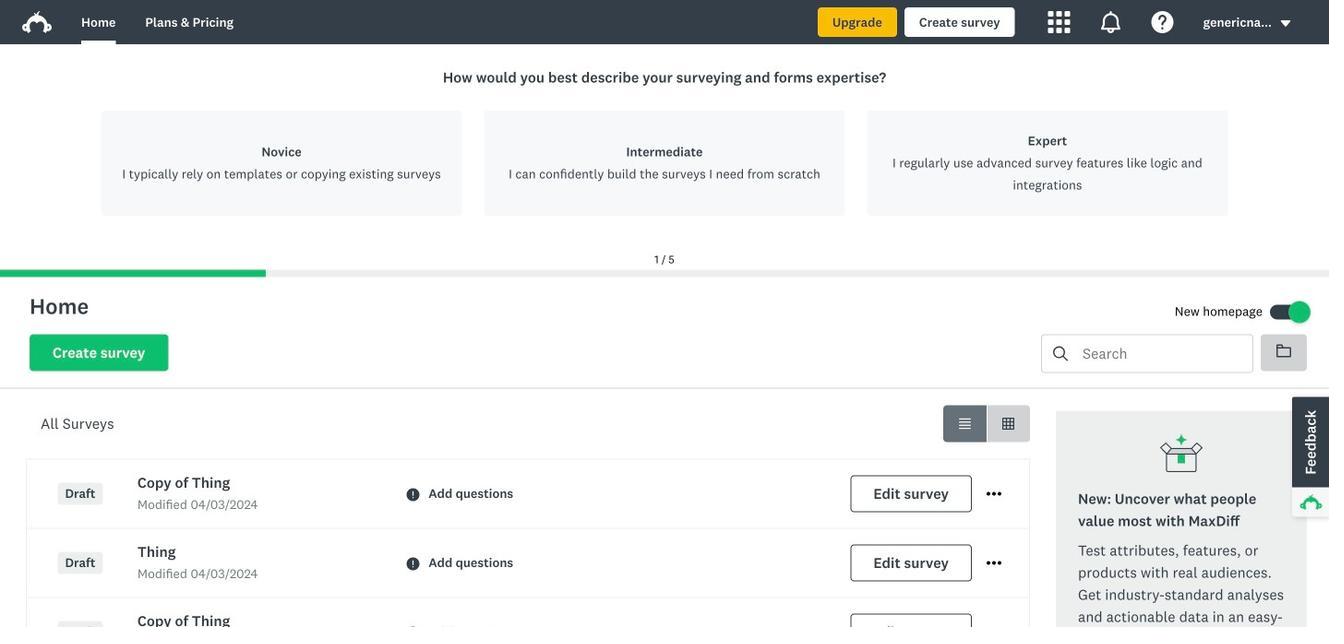 Task type: vqa. For each thing, say whether or not it's contained in the screenshot.
the SurveyMonkey Logo on the top left of page
no



Task type: describe. For each thing, give the bounding box(es) containing it.
notification center icon image
[[1100, 11, 1122, 33]]

1 brand logo image from the top
[[22, 7, 52, 37]]

2 open menu image from the top
[[987, 562, 1002, 566]]

2 warning image from the top
[[406, 558, 419, 571]]

1 warning image from the top
[[406, 489, 419, 502]]

Search text field
[[1068, 336, 1253, 373]]

2 brand logo image from the top
[[22, 11, 52, 33]]



Task type: locate. For each thing, give the bounding box(es) containing it.
brand logo image
[[22, 7, 52, 37], [22, 11, 52, 33]]

dialog
[[0, 44, 1329, 277]]

dropdown arrow icon image
[[1280, 17, 1293, 30], [1281, 20, 1291, 27]]

1 vertical spatial warning image
[[406, 558, 419, 571]]

1 folders image from the top
[[1277, 344, 1292, 359]]

open menu image
[[987, 556, 1002, 571], [987, 562, 1002, 566]]

2 open menu image from the top
[[987, 493, 1002, 496]]

1 open menu image from the top
[[987, 487, 1002, 502]]

1 open menu image from the top
[[987, 556, 1002, 571]]

open menu image
[[987, 487, 1002, 502], [987, 493, 1002, 496]]

group
[[944, 406, 1030, 443]]

search image
[[1053, 347, 1068, 361], [1053, 347, 1068, 361]]

help icon image
[[1152, 11, 1174, 33]]

warning image
[[406, 489, 419, 502], [406, 558, 419, 571]]

products icon image
[[1048, 11, 1071, 33], [1048, 11, 1071, 33]]

folders image
[[1277, 344, 1292, 359], [1277, 345, 1292, 358]]

max diff icon image
[[1160, 433, 1204, 478]]

0 vertical spatial warning image
[[406, 489, 419, 502]]

2 folders image from the top
[[1277, 345, 1292, 358]]



